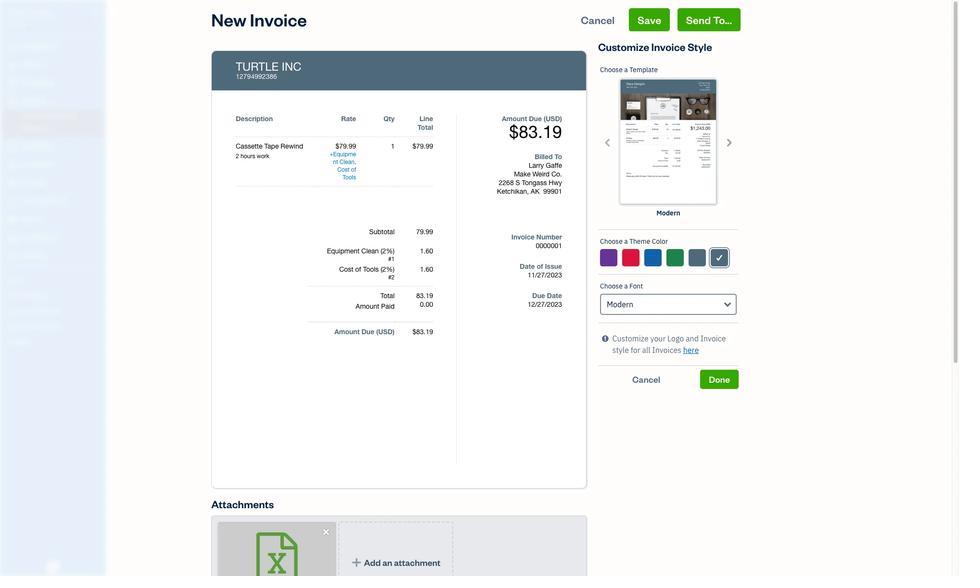Task type: vqa. For each thing, say whether or not it's contained in the screenshot.
Total in TOTAL AMOUNT PAID
yes



Task type: locate. For each thing, give the bounding box(es) containing it.
) inside 'amount due ( usd ) $83.19'
[[560, 115, 562, 123]]

1 vertical spatial clean
[[362, 248, 379, 255]]

choose a theme color
[[600, 237, 668, 246]]

choose a template element
[[599, 58, 739, 230]]

line total
[[418, 115, 433, 131]]

customize invoice style
[[599, 40, 713, 53]]

choose left "font"
[[600, 282, 623, 291]]

a left "font"
[[625, 282, 628, 291]]

invoice inside customize your logo and invoice style for all invoices
[[701, 334, 726, 344]]

clean down "equipme"
[[340, 159, 355, 166]]

of down equipment
[[356, 266, 361, 274]]

a left template
[[625, 65, 628, 74]]

0 horizontal spatial (
[[376, 328, 378, 336]]

font
[[630, 282, 643, 291]]

send to... button
[[678, 8, 741, 31]]

due up 12/27/2023 dropdown button
[[533, 292, 545, 300]]

1 horizontal spatial date
[[547, 292, 562, 300]]

99901
[[544, 188, 562, 196]]

team members image
[[7, 292, 103, 300]]

amount due ( usd )
[[335, 328, 395, 336]]

( down total amount paid
[[376, 328, 378, 336]]

total
[[418, 123, 433, 131], [381, 292, 395, 300]]

invoice
[[250, 8, 307, 31], [652, 40, 686, 53], [512, 233, 535, 241], [701, 334, 726, 344]]

your
[[651, 334, 666, 344]]

due up billed
[[529, 115, 542, 123]]

a for theme
[[625, 237, 628, 246]]

here
[[684, 346, 699, 355]]

theme
[[630, 237, 651, 246]]

0 horizontal spatial $83.19
[[413, 328, 433, 336]]

tools inside equipment clean (2%) # 1 cost of tools (2%) # 2
[[363, 266, 379, 274]]

(2%)
[[381, 248, 395, 255], [381, 266, 395, 274]]

1 vertical spatial cancel
[[633, 374, 661, 385]]

date
[[520, 262, 535, 271], [547, 292, 562, 300]]

cost inside equipment clean (2%) # 1 cost of tools (2%) # 2
[[339, 266, 354, 274]]

$83.19 inside 'amount due ( usd ) $83.19'
[[509, 122, 562, 142]]

Item Quantity text field
[[381, 143, 395, 150]]

description
[[236, 115, 273, 123]]

due inside 'amount due ( usd ) $83.19'
[[529, 115, 542, 123]]

timer image
[[6, 197, 18, 207]]

ketchikan,
[[497, 188, 529, 196]]

1.60
[[420, 248, 433, 255], [420, 266, 433, 274]]

larry
[[529, 162, 544, 170]]

send
[[687, 13, 711, 26]]

and
[[686, 334, 699, 344]]

cost down nt
[[338, 167, 350, 173]]

style
[[613, 346, 629, 355]]

1 horizontal spatial (
[[544, 115, 546, 123]]

1 vertical spatial (
[[376, 328, 378, 336]]

1 horizontal spatial clean
[[362, 248, 379, 255]]

0 vertical spatial )
[[560, 115, 562, 123]]

cost inside + equipme nt clean , cost of tools
[[338, 167, 350, 173]]

equipme
[[333, 151, 356, 158]]

2
[[392, 274, 395, 281]]

0 vertical spatial customize
[[599, 40, 650, 53]]

2 choose from the top
[[600, 237, 623, 246]]

0 vertical spatial a
[[625, 65, 628, 74]]

new
[[211, 8, 247, 31]]

usd up billed to
[[546, 115, 560, 123]]

0 vertical spatial choose
[[600, 65, 623, 74]]

1 horizontal spatial $83.19
[[509, 122, 562, 142]]

a inside "element"
[[625, 65, 628, 74]]

line
[[420, 115, 433, 123]]

0 vertical spatial cost
[[338, 167, 350, 173]]

79.99
[[417, 228, 433, 236]]

turtle down new invoice
[[236, 60, 279, 73]]

here link
[[684, 346, 699, 355]]

2268
[[499, 179, 514, 187]]

1 horizontal spatial modern
[[657, 209, 681, 218]]

1 vertical spatial modern
[[607, 300, 634, 310]]

owner
[[8, 19, 25, 26]]

1.60 up 83.19
[[420, 266, 433, 274]]

turtle inside turtle inc 12794992386
[[236, 60, 279, 73]]

payment image
[[6, 142, 18, 152]]

expense image
[[6, 160, 18, 170]]

turtle inside "turtle inc owner"
[[8, 9, 35, 18]]

# down 1 on the top left of page
[[388, 274, 392, 281]]

usd for amount due ( usd ) $83.19
[[546, 115, 560, 123]]

12794992386
[[236, 73, 277, 80]]

date of issue
[[520, 262, 562, 271]]

a
[[625, 65, 628, 74], [625, 237, 628, 246], [625, 282, 628, 291]]

attachments
[[211, 498, 274, 511]]

Issue date in MM/DD/YYYY format text field
[[512, 272, 570, 279]]

1 vertical spatial total
[[381, 292, 395, 300]]

total amount paid
[[356, 292, 395, 311]]

save button
[[629, 8, 670, 31]]

$83.19
[[509, 122, 562, 142], [413, 328, 433, 336]]

a left theme
[[625, 237, 628, 246]]

project image
[[6, 179, 18, 188]]

choose left theme
[[600, 237, 623, 246]]

0 vertical spatial clean
[[340, 159, 355, 166]]

modern down choose a font
[[607, 300, 634, 310]]

+
[[330, 151, 333, 158]]

2 vertical spatial choose
[[600, 282, 623, 291]]

)
[[560, 115, 562, 123], [393, 328, 395, 336]]

inc
[[37, 9, 51, 18], [282, 60, 302, 73]]

+ equipme nt clean , cost of tools
[[330, 151, 356, 181]]

0 horizontal spatial date
[[520, 262, 535, 271]]

3 choose from the top
[[600, 282, 623, 291]]

due down total amount paid
[[362, 328, 375, 336]]

total down line
[[418, 123, 433, 131]]

tools for (2%)
[[363, 266, 379, 274]]

( for amount due ( usd ) $83.19
[[544, 115, 546, 123]]

usd inside 'amount due ( usd ) $83.19'
[[546, 115, 560, 123]]

choose for choose a theme color
[[600, 237, 623, 246]]

Item Rate (USD) text field
[[335, 143, 356, 150]]

1 horizontal spatial tools
[[363, 266, 379, 274]]

1 vertical spatial usd
[[378, 328, 393, 336]]

0 horizontal spatial modern
[[607, 300, 634, 310]]

2 vertical spatial a
[[625, 282, 628, 291]]

inc inside "turtle inc owner"
[[37, 9, 51, 18]]

) up to
[[560, 115, 562, 123]]

usd down paid
[[378, 328, 393, 336]]

1 vertical spatial #
[[388, 274, 392, 281]]

choose left template
[[600, 65, 623, 74]]

) down paid
[[393, 328, 395, 336]]

total inside total amount paid
[[381, 292, 395, 300]]

customize for customize your logo and invoice style for all invoices
[[613, 334, 649, 344]]

2 vertical spatial amount
[[335, 328, 360, 336]]

cancel
[[581, 13, 615, 26], [633, 374, 661, 385]]

0 vertical spatial due
[[529, 115, 542, 123]]

turtle up owner
[[8, 9, 35, 18]]

1 vertical spatial inc
[[282, 60, 302, 73]]

amount inside 'amount due ( usd ) $83.19'
[[502, 115, 527, 123]]

billed to
[[535, 153, 562, 161]]

client image
[[6, 60, 18, 70]]

of
[[351, 167, 356, 173], [537, 262, 543, 271], [356, 266, 361, 274]]

0 vertical spatial (2%)
[[381, 248, 395, 255]]

choose a font
[[600, 282, 643, 291]]

2 a from the top
[[625, 237, 628, 246]]

1 horizontal spatial cancel
[[633, 374, 661, 385]]

1 vertical spatial turtle
[[236, 60, 279, 73]]

1 vertical spatial a
[[625, 237, 628, 246]]

cancel button
[[573, 8, 624, 31], [599, 370, 695, 390]]

1 horizontal spatial )
[[560, 115, 562, 123]]

1 vertical spatial choose
[[600, 237, 623, 246]]

amount for amount due ( usd ) $83.19
[[502, 115, 527, 123]]

tools
[[343, 174, 356, 181], [363, 266, 379, 274]]

0 horizontal spatial )
[[393, 328, 395, 336]]

0.00
[[420, 301, 433, 309]]

1 choose from the top
[[600, 65, 623, 74]]

1 vertical spatial date
[[547, 292, 562, 300]]

0 vertical spatial (
[[544, 115, 546, 123]]

template
[[630, 65, 658, 74]]

inc inside turtle inc 12794992386
[[282, 60, 302, 73]]

( for amount due ( usd )
[[376, 328, 378, 336]]

customize
[[599, 40, 650, 53], [613, 334, 649, 344]]

0 vertical spatial #
[[388, 256, 392, 263]]

previous image
[[603, 137, 614, 148]]

( up billed
[[544, 115, 546, 123]]

0 vertical spatial inc
[[37, 9, 51, 18]]

number
[[537, 233, 562, 241]]

next image
[[724, 137, 735, 148]]

0 vertical spatial usd
[[546, 115, 560, 123]]

$83.19 down the 0.00
[[413, 328, 433, 336]]

1 horizontal spatial usd
[[546, 115, 560, 123]]

cost for equipment
[[339, 266, 354, 274]]

0 horizontal spatial clean
[[340, 159, 355, 166]]

0 horizontal spatial total
[[381, 292, 395, 300]]

customize inside customize your logo and invoice style for all invoices
[[613, 334, 649, 344]]

0 horizontal spatial cancel
[[581, 13, 615, 26]]

date up issue date in mm/dd/yyyy format text field
[[520, 262, 535, 271]]

modern inside choose a template "element"
[[657, 209, 681, 218]]

of up issue date in mm/dd/yyyy format text field
[[537, 262, 543, 271]]

1 vertical spatial )
[[393, 328, 395, 336]]

0 vertical spatial tools
[[343, 174, 356, 181]]

0 horizontal spatial tools
[[343, 174, 356, 181]]

due inside due date 12/27/2023
[[533, 292, 545, 300]]

1 vertical spatial $83.19
[[413, 328, 433, 336]]

Enter an Item Name text field
[[236, 142, 318, 151]]

,
[[355, 159, 356, 166]]

1 a from the top
[[625, 65, 628, 74]]

of down , at the left of the page
[[351, 167, 356, 173]]

1 horizontal spatial inc
[[282, 60, 302, 73]]

subtotal
[[370, 228, 395, 236]]

amount inside total amount paid
[[356, 303, 380, 311]]

# up the 2
[[388, 256, 392, 263]]

1 vertical spatial amount
[[356, 303, 380, 311]]

0 vertical spatial cancel
[[581, 13, 615, 26]]

style
[[688, 40, 713, 53]]

choose
[[600, 65, 623, 74], [600, 237, 623, 246], [600, 282, 623, 291]]

12/27/2023 button
[[505, 300, 570, 309]]

custom image
[[715, 252, 724, 264]]

color
[[652, 237, 668, 246]]

1 vertical spatial tools
[[363, 266, 379, 274]]

2 vertical spatial due
[[362, 328, 375, 336]]

1 vertical spatial due
[[533, 292, 545, 300]]

(
[[544, 115, 546, 123], [376, 328, 378, 336]]

1 vertical spatial customize
[[613, 334, 649, 344]]

make
[[514, 170, 531, 178]]

1 vertical spatial (2%)
[[381, 266, 395, 274]]

$83.19 up billed
[[509, 122, 562, 142]]

clean down 'subtotal'
[[362, 248, 379, 255]]

bank connections image
[[7, 323, 103, 330]]

dashboard image
[[6, 42, 18, 52]]

freshbooks image
[[45, 561, 61, 573]]

rate
[[341, 115, 356, 123]]

issue
[[545, 262, 562, 271]]

choose inside "element"
[[600, 65, 623, 74]]

12/27/2023
[[528, 301, 562, 309]]

done button
[[701, 370, 739, 390]]

modern
[[657, 209, 681, 218], [607, 300, 634, 310]]

of inside + equipme nt clean , cost of tools
[[351, 167, 356, 173]]

tools down , at the left of the page
[[343, 174, 356, 181]]

) for amount due ( usd )
[[393, 328, 395, 336]]

tools inside + equipme nt clean , cost of tools
[[343, 174, 356, 181]]

0 vertical spatial total
[[418, 123, 433, 131]]

date up the 12/27/2023
[[547, 292, 562, 300]]

#
[[388, 256, 392, 263], [388, 274, 392, 281]]

1.60 down 79.99 on the top of the page
[[420, 248, 433, 255]]

0 horizontal spatial usd
[[378, 328, 393, 336]]

( inside 'amount due ( usd ) $83.19'
[[544, 115, 546, 123]]

inc for turtle inc 12794992386
[[282, 60, 302, 73]]

of inside equipment clean (2%) # 1 cost of tools (2%) # 2
[[356, 266, 361, 274]]

customize up choose a template
[[599, 40, 650, 53]]

0 vertical spatial 1.60
[[420, 248, 433, 255]]

Enter an Invoice # text field
[[535, 242, 562, 250]]

add an attachment
[[364, 558, 441, 569]]

0 horizontal spatial inc
[[37, 9, 51, 18]]

cost
[[338, 167, 350, 173], [339, 266, 354, 274]]

cost down equipment
[[339, 266, 354, 274]]

0 vertical spatial modern
[[657, 209, 681, 218]]

clean
[[340, 159, 355, 166], [362, 248, 379, 255]]

0 vertical spatial turtle
[[8, 9, 35, 18]]

to
[[555, 153, 562, 161]]

1 horizontal spatial turtle
[[236, 60, 279, 73]]

(2%) up 1 on the top left of page
[[381, 248, 395, 255]]

delete attachment image
[[321, 527, 331, 539]]

1 vertical spatial 1.60
[[420, 266, 433, 274]]

usd
[[546, 115, 560, 123], [378, 328, 393, 336]]

clean inside + equipme nt clean , cost of tools
[[340, 159, 355, 166]]

to...
[[713, 13, 732, 26]]

(2%) up the 2
[[381, 266, 395, 274]]

3 a from the top
[[625, 282, 628, 291]]

0 horizontal spatial turtle
[[8, 9, 35, 18]]

customize up for
[[613, 334, 649, 344]]

tools up total amount paid
[[363, 266, 379, 274]]

1 vertical spatial cost
[[339, 266, 354, 274]]

total up paid
[[381, 292, 395, 300]]

0 vertical spatial $83.19
[[509, 122, 562, 142]]

invoice image
[[6, 97, 18, 106]]

modern up the color
[[657, 209, 681, 218]]

due
[[529, 115, 542, 123], [533, 292, 545, 300], [362, 328, 375, 336]]

0 vertical spatial amount
[[502, 115, 527, 123]]



Task type: describe. For each thing, give the bounding box(es) containing it.
hwy
[[549, 179, 562, 187]]

83.19
[[417, 292, 433, 300]]

Font field
[[600, 294, 737, 315]]

invoices
[[653, 346, 682, 355]]

plus image
[[351, 559, 362, 568]]

clean inside equipment clean (2%) # 1 cost of tools (2%) # 2
[[362, 248, 379, 255]]

tongass
[[522, 179, 547, 187]]

) for amount due ( usd ) $83.19
[[560, 115, 562, 123]]

for
[[631, 346, 641, 355]]

choose a theme color element
[[598, 230, 740, 275]]

turtle inc owner
[[8, 9, 51, 26]]

an
[[383, 558, 393, 569]]

items and services image
[[7, 307, 103, 315]]

Enter an Item Description text field
[[236, 153, 318, 160]]

s
[[516, 179, 520, 187]]

of for nt
[[351, 167, 356, 173]]

turtle for turtle inc 12794992386
[[236, 60, 279, 73]]

weird
[[533, 170, 550, 178]]

1 (2%) from the top
[[381, 248, 395, 255]]

gaffe
[[546, 162, 562, 170]]

1
[[392, 256, 395, 263]]

1 1.60 from the top
[[420, 248, 433, 255]]

cost for +
[[338, 167, 350, 173]]

exclamationcircle image
[[602, 333, 609, 345]]

customize for customize invoice style
[[599, 40, 650, 53]]

larry gaffe make weird co. 2268 s tongass hwy ketchikan, ak  99901
[[497, 162, 562, 196]]

turtle for turtle inc owner
[[8, 9, 35, 18]]

nt
[[333, 159, 338, 166]]

add an attachment button
[[339, 522, 454, 577]]

settings image
[[7, 338, 103, 346]]

a for template
[[625, 65, 628, 74]]

choose for choose a font
[[600, 282, 623, 291]]

choose for choose a template
[[600, 65, 623, 74]]

1 vertical spatial cancel button
[[599, 370, 695, 390]]

report image
[[6, 252, 18, 261]]

co.
[[552, 170, 562, 178]]

usd for amount due ( usd )
[[378, 328, 393, 336]]

due date 12/27/2023
[[528, 292, 562, 309]]

83.19 0.00
[[417, 292, 433, 309]]

Line Total (USD) text field
[[412, 143, 433, 150]]

save
[[638, 13, 662, 26]]

1 horizontal spatial total
[[418, 123, 433, 131]]

money image
[[6, 215, 18, 225]]

invoice number
[[512, 233, 562, 241]]

add
[[364, 558, 381, 569]]

main element
[[0, 0, 130, 577]]

chart image
[[6, 234, 18, 243]]

2 # from the top
[[388, 274, 392, 281]]

done
[[709, 374, 731, 385]]

a for font
[[625, 282, 628, 291]]

attachment
[[394, 558, 441, 569]]

date inside due date 12/27/2023
[[547, 292, 562, 300]]

due for amount due ( usd ) $83.19
[[529, 115, 542, 123]]

choose a template
[[600, 65, 658, 74]]

inc for turtle inc owner
[[37, 9, 51, 18]]

due for amount due ( usd )
[[362, 328, 375, 336]]

equipment
[[327, 248, 360, 255]]

all
[[643, 346, 651, 355]]

amount due ( usd ) $83.19
[[502, 115, 562, 142]]

equipment clean (2%) # 1 cost of tools (2%) # 2
[[327, 248, 395, 281]]

apps image
[[7, 276, 103, 284]]

0 vertical spatial date
[[520, 262, 535, 271]]

new invoice
[[211, 8, 307, 31]]

estimate image
[[6, 78, 18, 88]]

logo
[[668, 334, 684, 344]]

amount for amount due ( usd )
[[335, 328, 360, 336]]

turtle inc 12794992386
[[236, 60, 302, 80]]

customize your logo and invoice style for all invoices
[[613, 334, 726, 355]]

tools for nt
[[343, 174, 356, 181]]

2 (2%) from the top
[[381, 266, 395, 274]]

2 1.60 from the top
[[420, 266, 433, 274]]

send to...
[[687, 13, 732, 26]]

choose a font element
[[599, 275, 739, 324]]

1 # from the top
[[388, 256, 392, 263]]

paid
[[381, 303, 395, 311]]

of for (2%)
[[356, 266, 361, 274]]

0 vertical spatial cancel button
[[573, 8, 624, 31]]

qty
[[384, 115, 395, 123]]

modern inside field
[[607, 300, 634, 310]]

billed
[[535, 153, 553, 161]]



